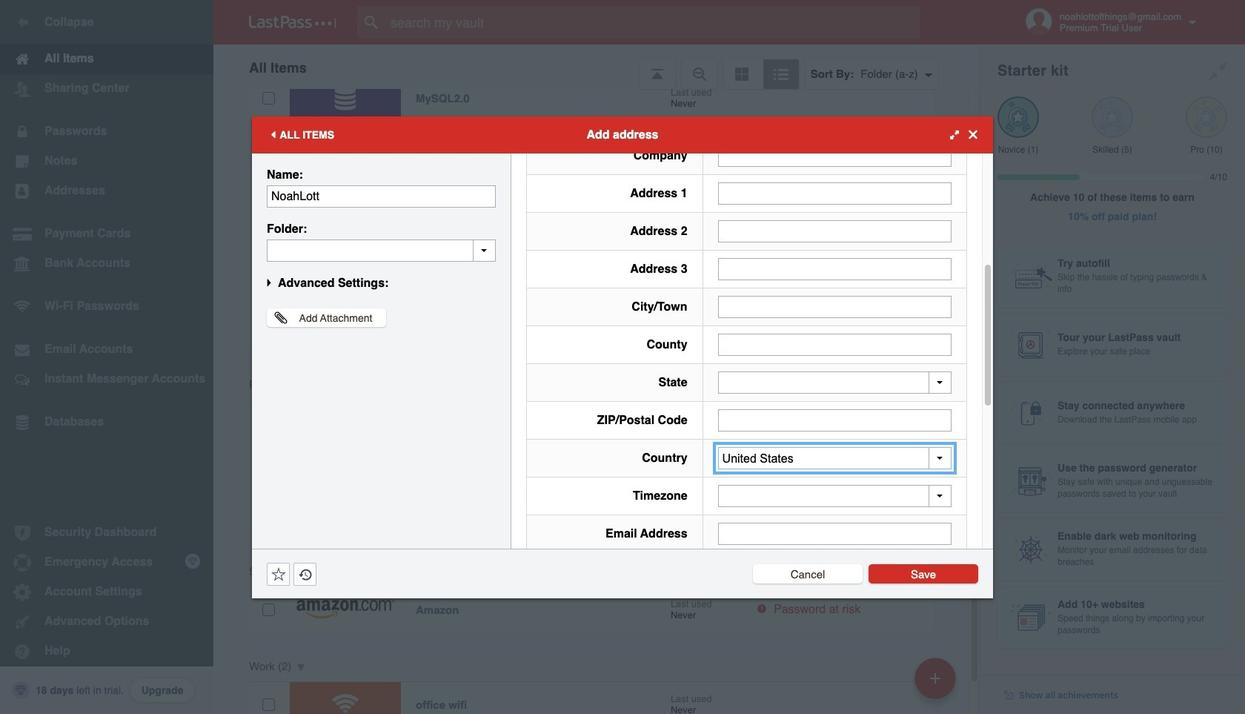 Task type: locate. For each thing, give the bounding box(es) containing it.
vault options navigation
[[214, 44, 980, 89]]

lastpass image
[[249, 16, 337, 29]]

None text field
[[718, 258, 952, 280], [718, 296, 952, 318], [718, 372, 952, 394], [718, 523, 952, 545], [718, 258, 952, 280], [718, 296, 952, 318], [718, 372, 952, 394], [718, 523, 952, 545]]

new item image
[[931, 673, 941, 683]]

None text field
[[718, 145, 952, 167], [718, 182, 952, 205], [267, 185, 496, 207], [718, 220, 952, 243], [267, 239, 496, 261], [718, 334, 952, 356], [718, 409, 952, 432], [718, 145, 952, 167], [718, 182, 952, 205], [267, 185, 496, 207], [718, 220, 952, 243], [267, 239, 496, 261], [718, 334, 952, 356], [718, 409, 952, 432]]

search my vault text field
[[357, 6, 950, 39]]

dialog
[[252, 116, 994, 598]]



Task type: describe. For each thing, give the bounding box(es) containing it.
main navigation navigation
[[0, 0, 214, 714]]

Search search field
[[357, 6, 950, 39]]

new item navigation
[[910, 653, 966, 714]]



Task type: vqa. For each thing, say whether or not it's contained in the screenshot.
search my identities text box
no



